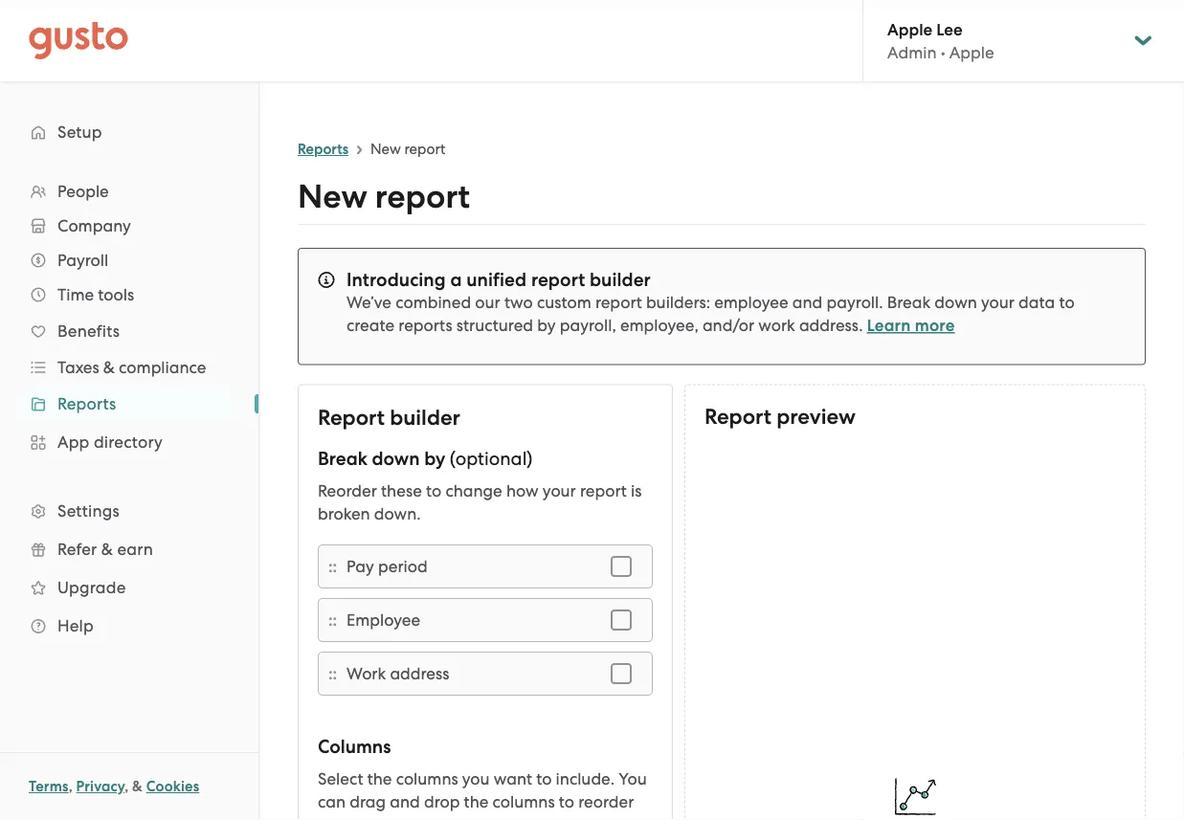 Task type: describe. For each thing, give the bounding box(es) containing it.
list containing people
[[0, 174, 258, 645]]

app directory
[[57, 433, 163, 452]]

and inside the we've combined our two custom report builders: employee and payroll. break down your data to create reports structured by payroll, employee, and/or work address.
[[792, 293, 823, 312]]

taxes & compliance
[[57, 358, 206, 377]]

learn
[[867, 316, 911, 336]]

people
[[57, 182, 109, 201]]

work address
[[347, 664, 449, 683]]

taxes
[[57, 358, 99, 377]]

employee,
[[620, 316, 699, 335]]

2 vertical spatial &
[[132, 778, 143, 795]]

report inside reorder these to change how your report is broken down.
[[580, 481, 627, 500]]

privacy link
[[76, 778, 125, 795]]

cookies
[[146, 778, 199, 795]]

select
[[318, 769, 363, 788]]

:: for work address
[[328, 664, 337, 683]]

change
[[446, 481, 502, 500]]

app directory link
[[19, 425, 239, 459]]

benefits link
[[19, 314, 239, 348]]

builder inside 'alert'
[[590, 269, 651, 291]]

upgrade link
[[19, 571, 239, 605]]

payroll
[[57, 251, 108, 270]]

to down 'include.'
[[559, 792, 574, 811]]

more
[[915, 316, 955, 336]]

1 vertical spatial new report
[[298, 178, 470, 216]]

1 vertical spatial new
[[298, 178, 367, 216]]

period
[[378, 557, 428, 576]]

0 horizontal spatial builder
[[390, 404, 460, 430]]

employee
[[347, 610, 420, 629]]

builders:
[[646, 293, 710, 312]]

pay
[[347, 557, 374, 576]]

setup
[[57, 123, 102, 142]]

1 vertical spatial by
[[424, 448, 445, 470]]

1 horizontal spatial reports link
[[298, 141, 349, 158]]

report.
[[355, 815, 406, 820]]

privacy
[[76, 778, 125, 795]]

•
[[941, 43, 945, 62]]

benefits
[[57, 322, 120, 341]]

by inside the we've combined our two custom report builders: employee and payroll. break down your data to create reports structured by payroll, employee, and/or work address.
[[537, 316, 556, 335]]

reports
[[399, 316, 452, 335]]

to inside reorder these to change how your report is broken down.
[[426, 481, 442, 500]]

reports inside gusto navigation element
[[57, 394, 116, 414]]

address
[[390, 664, 449, 683]]

a
[[450, 269, 462, 291]]

time tools
[[57, 285, 134, 304]]

payroll.
[[827, 293, 883, 312]]

:: for pay period
[[328, 556, 337, 576]]

unified
[[466, 269, 527, 291]]

and inside select the columns you want to include. you can drag and drop the columns to reorder your report.
[[390, 792, 420, 811]]

want
[[494, 769, 532, 788]]

introducing
[[347, 269, 446, 291]]

directory
[[94, 433, 163, 452]]

is
[[631, 481, 642, 500]]

reorder
[[578, 792, 634, 811]]

we've
[[347, 293, 392, 312]]

0 horizontal spatial the
[[367, 769, 392, 788]]

& for earn
[[101, 540, 113, 559]]

taxes & compliance button
[[19, 350, 239, 385]]

preview
[[777, 404, 856, 430]]

break down by (optional)
[[318, 448, 533, 470]]

0 horizontal spatial down
[[372, 448, 420, 470]]

reorder these to change how your report is broken down.
[[318, 481, 642, 523]]

tools
[[98, 285, 134, 304]]

admin
[[887, 43, 937, 62]]

learn more link
[[867, 316, 955, 336]]

structured
[[456, 316, 533, 335]]

down.
[[374, 504, 421, 523]]

you
[[619, 769, 647, 788]]

time
[[57, 285, 94, 304]]

drop
[[424, 792, 460, 811]]

payroll button
[[19, 243, 239, 278]]

home image
[[29, 22, 128, 60]]

work
[[347, 664, 386, 683]]

settings
[[57, 502, 120, 521]]

upgrade
[[57, 578, 126, 597]]

compliance
[[119, 358, 206, 377]]

terms link
[[29, 778, 69, 795]]

refer & earn
[[57, 540, 153, 559]]

1 vertical spatial reports link
[[19, 387, 239, 421]]

columns
[[318, 736, 391, 758]]

employee
[[714, 293, 788, 312]]

select the columns you want to include. you can drag and drop the columns to reorder your report.
[[318, 769, 647, 820]]

1 horizontal spatial the
[[464, 792, 489, 811]]

time tools button
[[19, 278, 239, 312]]

terms , privacy , & cookies
[[29, 778, 199, 795]]

learn more
[[867, 316, 955, 336]]

to inside the we've combined our two custom report builders: employee and payroll. break down your data to create reports structured by payroll, employee, and/or work address.
[[1059, 293, 1075, 312]]



Task type: locate. For each thing, give the bounding box(es) containing it.
builder up break down by (optional)
[[390, 404, 460, 430]]

can
[[318, 792, 346, 811]]

1 report from the left
[[318, 404, 385, 430]]

2 vertical spatial your
[[318, 815, 351, 820]]

how
[[506, 481, 539, 500]]

0 horizontal spatial and
[[390, 792, 420, 811]]

report left preview
[[705, 404, 771, 430]]

we've combined our two custom report builders: employee and payroll. break down your data to create reports structured by payroll, employee, and/or work address.
[[347, 293, 1075, 335]]

reorder
[[318, 481, 377, 500]]

broken
[[318, 504, 370, 523]]

0 vertical spatial builder
[[590, 269, 651, 291]]

break up learn more
[[887, 293, 931, 312]]

report builder
[[318, 404, 460, 430]]

:: left employee
[[328, 610, 337, 630]]

report for report preview
[[705, 404, 771, 430]]

break inside the we've combined our two custom report builders: employee and payroll. break down your data to create reports structured by payroll, employee, and/or work address.
[[887, 293, 931, 312]]

company button
[[19, 209, 239, 243]]

1 vertical spatial reports
[[57, 394, 116, 414]]

settings link
[[19, 494, 239, 528]]

reports
[[298, 141, 349, 158], [57, 394, 116, 414]]

0 vertical spatial ::
[[328, 556, 337, 576]]

columns
[[396, 769, 458, 788], [493, 792, 555, 811]]

0 horizontal spatial apple
[[887, 19, 933, 39]]

2 , from the left
[[125, 778, 129, 795]]

your left data
[[981, 293, 1015, 312]]

& right the taxes
[[103, 358, 115, 377]]

1 vertical spatial and
[[390, 792, 420, 811]]

& left cookies
[[132, 778, 143, 795]]

1 horizontal spatial new
[[370, 141, 401, 157]]

report up reorder
[[318, 404, 385, 430]]

2 :: from the top
[[328, 610, 337, 630]]

and up address.
[[792, 293, 823, 312]]

builder
[[590, 269, 651, 291], [390, 404, 460, 430]]

to right want
[[536, 769, 552, 788]]

1 vertical spatial break
[[318, 448, 368, 470]]

1 , from the left
[[69, 778, 73, 795]]

report inside the we've combined our two custom report builders: employee and payroll. break down your data to create reports structured by payroll, employee, and/or work address.
[[595, 293, 642, 312]]

down inside the we've combined our two custom report builders: employee and payroll. break down your data to create reports structured by payroll, employee, and/or work address.
[[935, 293, 977, 312]]

0 horizontal spatial your
[[318, 815, 351, 820]]

1 horizontal spatial by
[[537, 316, 556, 335]]

0 vertical spatial down
[[935, 293, 977, 312]]

the
[[367, 769, 392, 788], [464, 792, 489, 811]]

&
[[103, 358, 115, 377], [101, 540, 113, 559], [132, 778, 143, 795]]

combined
[[396, 293, 471, 312]]

and
[[792, 293, 823, 312], [390, 792, 420, 811]]

1 vertical spatial &
[[101, 540, 113, 559]]

1 :: from the top
[[328, 556, 337, 576]]

new report
[[370, 141, 445, 157], [298, 178, 470, 216]]

columns down want
[[493, 792, 555, 811]]

0 horizontal spatial ,
[[69, 778, 73, 795]]

company
[[57, 216, 131, 235]]

1 horizontal spatial and
[[792, 293, 823, 312]]

by
[[537, 316, 556, 335], [424, 448, 445, 470]]

& inside dropdown button
[[103, 358, 115, 377]]

2 vertical spatial ::
[[328, 664, 337, 683]]

0 horizontal spatial reports
[[57, 394, 116, 414]]

0 horizontal spatial columns
[[396, 769, 458, 788]]

0 horizontal spatial break
[[318, 448, 368, 470]]

0 vertical spatial and
[[792, 293, 823, 312]]

earn
[[117, 540, 153, 559]]

1 vertical spatial down
[[372, 448, 420, 470]]

break up reorder
[[318, 448, 368, 470]]

1 horizontal spatial down
[[935, 293, 977, 312]]

, left privacy
[[69, 778, 73, 795]]

gusto navigation element
[[0, 82, 258, 676]]

& for compliance
[[103, 358, 115, 377]]

terms
[[29, 778, 69, 795]]

0 vertical spatial reports
[[298, 141, 349, 158]]

1 horizontal spatial columns
[[493, 792, 555, 811]]

your inside the we've combined our two custom report builders: employee and payroll. break down your data to create reports structured by payroll, employee, and/or work address.
[[981, 293, 1015, 312]]

app
[[57, 433, 90, 452]]

0 vertical spatial the
[[367, 769, 392, 788]]

(optional)
[[450, 448, 533, 470]]

2 horizontal spatial your
[[981, 293, 1015, 312]]

create
[[347, 316, 395, 335]]

:: left pay
[[328, 556, 337, 576]]

work
[[758, 316, 795, 335]]

1 horizontal spatial ,
[[125, 778, 129, 795]]

1 vertical spatial apple
[[949, 43, 994, 62]]

setup link
[[19, 115, 239, 149]]

1 vertical spatial ::
[[328, 610, 337, 630]]

1 vertical spatial builder
[[390, 404, 460, 430]]

0 horizontal spatial report
[[318, 404, 385, 430]]

report for report builder
[[318, 404, 385, 430]]

your down can
[[318, 815, 351, 820]]

apple up 'admin'
[[887, 19, 933, 39]]

people button
[[19, 174, 239, 209]]

None checkbox
[[600, 545, 642, 587]]

your right how
[[543, 481, 576, 500]]

1 horizontal spatial reports
[[298, 141, 349, 158]]

0 horizontal spatial new
[[298, 178, 367, 216]]

0 vertical spatial new report
[[370, 141, 445, 157]]

builder up the payroll,
[[590, 269, 651, 291]]

,
[[69, 778, 73, 795], [125, 778, 129, 795]]

0 vertical spatial break
[[887, 293, 931, 312]]

two
[[504, 293, 533, 312]]

these
[[381, 481, 422, 500]]

your inside select the columns you want to include. you can drag and drop the columns to reorder your report.
[[318, 815, 351, 820]]

by left (optional)
[[424, 448, 445, 470]]

1 horizontal spatial report
[[705, 404, 771, 430]]

:: for employee
[[328, 610, 337, 630]]

:: left the work on the bottom
[[328, 664, 337, 683]]

1 vertical spatial your
[[543, 481, 576, 500]]

0 vertical spatial new
[[370, 141, 401, 157]]

3 :: from the top
[[328, 664, 337, 683]]

& left earn
[[101, 540, 113, 559]]

drag
[[350, 792, 386, 811]]

apple right •
[[949, 43, 994, 62]]

None checkbox
[[600, 599, 642, 641], [600, 652, 642, 695], [600, 599, 642, 641], [600, 652, 642, 695]]

data
[[1019, 293, 1055, 312]]

refer & earn link
[[19, 532, 239, 567]]

help
[[57, 616, 94, 636]]

the down you on the bottom left
[[464, 792, 489, 811]]

1 horizontal spatial your
[[543, 481, 576, 500]]

0 horizontal spatial reports link
[[19, 387, 239, 421]]

1 vertical spatial the
[[464, 792, 489, 811]]

our
[[475, 293, 500, 312]]

help link
[[19, 609, 239, 643]]

you
[[462, 769, 490, 788]]

include.
[[556, 769, 615, 788]]

0 vertical spatial apple
[[887, 19, 933, 39]]

0 horizontal spatial by
[[424, 448, 445, 470]]

address.
[[799, 316, 863, 335]]

to right these
[[426, 481, 442, 500]]

lee
[[937, 19, 963, 39]]

apple
[[887, 19, 933, 39], [949, 43, 994, 62]]

1 vertical spatial columns
[[493, 792, 555, 811]]

, left cookies button
[[125, 778, 129, 795]]

to
[[1059, 293, 1075, 312], [426, 481, 442, 500], [536, 769, 552, 788], [559, 792, 574, 811]]

down up these
[[372, 448, 420, 470]]

0 vertical spatial columns
[[396, 769, 458, 788]]

new
[[370, 141, 401, 157], [298, 178, 367, 216]]

list
[[0, 174, 258, 645]]

the up drag
[[367, 769, 392, 788]]

report preview
[[705, 404, 856, 430]]

2 report from the left
[[705, 404, 771, 430]]

your inside reorder these to change how your report is broken down.
[[543, 481, 576, 500]]

to right data
[[1059, 293, 1075, 312]]

payroll,
[[560, 316, 616, 335]]

report
[[318, 404, 385, 430], [705, 404, 771, 430]]

and up report.
[[390, 792, 420, 811]]

0 vertical spatial reports link
[[298, 141, 349, 158]]

0 vertical spatial by
[[537, 316, 556, 335]]

columns up drop
[[396, 769, 458, 788]]

introducing a unified report builder alert
[[298, 248, 1146, 365]]

pay period
[[347, 557, 428, 576]]

report
[[404, 141, 445, 157], [375, 178, 470, 216], [531, 269, 585, 291], [595, 293, 642, 312], [580, 481, 627, 500]]

refer
[[57, 540, 97, 559]]

apple lee admin • apple
[[887, 19, 994, 62]]

custom
[[537, 293, 591, 312]]

1 horizontal spatial builder
[[590, 269, 651, 291]]

introducing a unified report builder
[[347, 269, 651, 291]]

cookies button
[[146, 775, 199, 798]]

1 horizontal spatial break
[[887, 293, 931, 312]]

0 vertical spatial &
[[103, 358, 115, 377]]

by down custom at the left top of the page
[[537, 316, 556, 335]]

down up more
[[935, 293, 977, 312]]

and/or
[[703, 316, 754, 335]]

1 horizontal spatial apple
[[949, 43, 994, 62]]

0 vertical spatial your
[[981, 293, 1015, 312]]



Task type: vqa. For each thing, say whether or not it's contained in the screenshot.
Pay
yes



